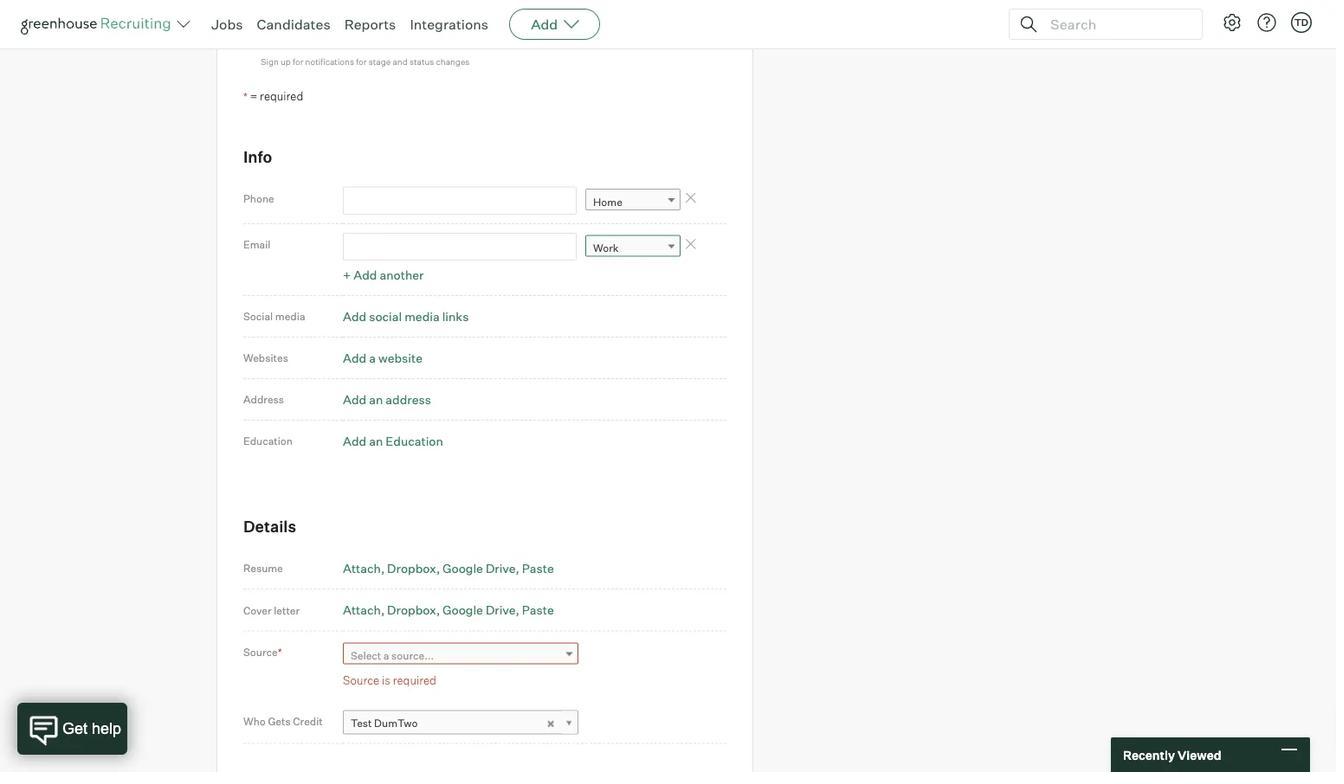 Task type: locate. For each thing, give the bounding box(es) containing it.
add for add an address
[[343, 392, 366, 407]]

1 vertical spatial required
[[393, 674, 436, 687]]

2 drive from the top
[[486, 603, 516, 618]]

for left stage
[[356, 56, 367, 67]]

1 vertical spatial *
[[278, 646, 282, 659]]

1 horizontal spatial a
[[383, 649, 389, 662]]

drive
[[486, 561, 516, 576], [486, 603, 516, 618]]

1 vertical spatial a
[[383, 649, 389, 662]]

+ add another
[[343, 267, 424, 282]]

1 dropbox link from the top
[[387, 561, 440, 576]]

websites
[[243, 352, 288, 365]]

0 horizontal spatial media
[[275, 310, 305, 323]]

add
[[531, 16, 558, 33], [354, 267, 377, 282], [343, 309, 366, 324], [343, 350, 366, 366], [343, 392, 366, 407], [343, 434, 366, 449]]

None text field
[[244, 0, 539, 12], [343, 233, 577, 261], [244, 0, 539, 12], [343, 233, 577, 261]]

1 vertical spatial an
[[369, 434, 383, 449]]

changes
[[436, 56, 470, 67]]

1 vertical spatial drive
[[486, 603, 516, 618]]

0 vertical spatial a
[[369, 350, 376, 366]]

add a website link
[[343, 350, 422, 366]]

an for address
[[369, 392, 383, 407]]

media
[[405, 309, 440, 324], [275, 310, 305, 323]]

2 paste link from the top
[[522, 603, 554, 618]]

an down add an address
[[369, 434, 383, 449]]

a for select
[[383, 649, 389, 662]]

required down the source...
[[393, 674, 436, 687]]

google
[[443, 561, 483, 576], [443, 603, 483, 618]]

0 vertical spatial dropbox
[[387, 561, 436, 576]]

add an education
[[343, 434, 443, 449]]

cover
[[243, 604, 272, 617]]

* left =
[[243, 90, 247, 103]]

required
[[260, 89, 303, 103], [393, 674, 436, 687]]

reports link
[[344, 16, 396, 33]]

paste
[[522, 561, 554, 576], [522, 603, 554, 618]]

paste link
[[522, 561, 554, 576], [522, 603, 554, 618]]

a
[[369, 350, 376, 366], [383, 649, 389, 662]]

1 drive from the top
[[486, 561, 516, 576]]

education
[[386, 434, 443, 449], [243, 435, 293, 448]]

attach
[[343, 561, 381, 576], [343, 603, 381, 618]]

0 vertical spatial required
[[260, 89, 303, 103]]

0 vertical spatial attach link
[[343, 561, 385, 576]]

add button
[[509, 9, 600, 40]]

candidates
[[257, 16, 330, 33]]

0 horizontal spatial a
[[369, 350, 376, 366]]

0 vertical spatial paste link
[[522, 561, 554, 576]]

add inside popup button
[[531, 16, 558, 33]]

education down "address"
[[243, 435, 293, 448]]

0 vertical spatial google drive link
[[443, 561, 519, 576]]

reports
[[344, 16, 396, 33]]

0 vertical spatial google
[[443, 561, 483, 576]]

1 horizontal spatial required
[[393, 674, 436, 687]]

who
[[243, 715, 266, 728]]

source
[[243, 646, 278, 659], [343, 674, 379, 687]]

1 for from the left
[[293, 56, 303, 67]]

1 attach from the top
[[343, 561, 381, 576]]

media right social
[[275, 310, 305, 323]]

attach link
[[343, 561, 385, 576], [343, 603, 385, 618]]

a left website
[[369, 350, 376, 366]]

test dumtwo
[[351, 717, 418, 730]]

who gets credit
[[243, 715, 323, 728]]

source...
[[391, 649, 434, 662]]

*
[[243, 90, 247, 103], [278, 646, 282, 659]]

dropbox link for cover letter
[[387, 603, 440, 618]]

1 paste link from the top
[[522, 561, 554, 576]]

1 attach link from the top
[[343, 561, 385, 576]]

paste for resume
[[522, 561, 554, 576]]

address
[[243, 393, 284, 406]]

an
[[369, 392, 383, 407], [369, 434, 383, 449]]

2 paste from the top
[[522, 603, 554, 618]]

and
[[393, 56, 408, 67]]

1 vertical spatial paste
[[522, 603, 554, 618]]

for right up
[[293, 56, 303, 67]]

add for add a website
[[343, 350, 366, 366]]

0 vertical spatial attach dropbox google drive paste
[[343, 561, 554, 576]]

an left address
[[369, 392, 383, 407]]

1 vertical spatial attach dropbox google drive paste
[[343, 603, 554, 618]]

1 vertical spatial google
[[443, 603, 483, 618]]

add an education link
[[343, 434, 443, 449]]

1 vertical spatial dropbox link
[[387, 603, 440, 618]]

1 attach dropbox google drive paste from the top
[[343, 561, 554, 576]]

0 horizontal spatial source
[[243, 646, 278, 659]]

drive for resume
[[486, 561, 516, 576]]

1 dropbox from the top
[[387, 561, 436, 576]]

google drive link
[[443, 561, 519, 576], [443, 603, 519, 618]]

social
[[369, 309, 402, 324]]

select a source... link
[[343, 643, 578, 668]]

required right =
[[260, 89, 303, 103]]

2 google from the top
[[443, 603, 483, 618]]

add for add social media links
[[343, 309, 366, 324]]

1 vertical spatial source
[[343, 674, 379, 687]]

0 vertical spatial dropbox link
[[387, 561, 440, 576]]

dropbox link
[[387, 561, 440, 576], [387, 603, 440, 618]]

1 horizontal spatial for
[[356, 56, 367, 67]]

2 attach link from the top
[[343, 603, 385, 618]]

add for add
[[531, 16, 558, 33]]

2 google drive link from the top
[[443, 603, 519, 618]]

dropbox
[[387, 561, 436, 576], [387, 603, 436, 618]]

0 vertical spatial an
[[369, 392, 383, 407]]

0 horizontal spatial *
[[243, 90, 247, 103]]

a right select
[[383, 649, 389, 662]]

1 vertical spatial google drive link
[[443, 603, 519, 618]]

paste for cover letter
[[522, 603, 554, 618]]

None text field
[[343, 186, 577, 215]]

social media
[[243, 310, 305, 323]]

source is required
[[343, 674, 436, 687]]

select
[[351, 649, 381, 662]]

2 attach from the top
[[343, 603, 381, 618]]

0 vertical spatial paste
[[522, 561, 554, 576]]

paste link for cover letter
[[522, 603, 554, 618]]

0 vertical spatial attach
[[343, 561, 381, 576]]

1 google drive link from the top
[[443, 561, 519, 576]]

add an address
[[343, 392, 431, 407]]

attach dropbox google drive paste for resume
[[343, 561, 554, 576]]

2 dropbox link from the top
[[387, 603, 440, 618]]

1 horizontal spatial media
[[405, 309, 440, 324]]

td button
[[1291, 12, 1312, 33]]

1 vertical spatial attach link
[[343, 603, 385, 618]]

1 google from the top
[[443, 561, 483, 576]]

2 an from the top
[[369, 434, 383, 449]]

* down letter
[[278, 646, 282, 659]]

0 horizontal spatial for
[[293, 56, 303, 67]]

viewed
[[1178, 747, 1221, 763]]

attach for resume
[[343, 561, 381, 576]]

media left "links"
[[405, 309, 440, 324]]

select a source...
[[351, 649, 434, 662]]

1 horizontal spatial source
[[343, 674, 379, 687]]

attach link for resume
[[343, 561, 385, 576]]

* = required
[[243, 89, 303, 103]]

notifications
[[305, 56, 354, 67]]

0 vertical spatial *
[[243, 90, 247, 103]]

attach dropbox google drive paste
[[343, 561, 554, 576], [343, 603, 554, 618]]

0 vertical spatial source
[[243, 646, 278, 659]]

0 vertical spatial drive
[[486, 561, 516, 576]]

education down address
[[386, 434, 443, 449]]

2 dropbox from the top
[[387, 603, 436, 618]]

info
[[243, 147, 272, 166]]

for
[[293, 56, 303, 67], [356, 56, 367, 67]]

jobs link
[[211, 16, 243, 33]]

1 an from the top
[[369, 392, 383, 407]]

dropbox for resume
[[387, 561, 436, 576]]

up
[[281, 56, 291, 67]]

1 paste from the top
[[522, 561, 554, 576]]

add a website
[[343, 350, 422, 366]]

source down cover
[[243, 646, 278, 659]]

paste link for resume
[[522, 561, 554, 576]]

1 vertical spatial dropbox
[[387, 603, 436, 618]]

* inside * = required
[[243, 90, 247, 103]]

0 horizontal spatial required
[[260, 89, 303, 103]]

1 vertical spatial attach
[[343, 603, 381, 618]]

2 attach dropbox google drive paste from the top
[[343, 603, 554, 618]]

dropbox for cover letter
[[387, 603, 436, 618]]

a for add
[[369, 350, 376, 366]]

google for resume
[[443, 561, 483, 576]]

credit
[[293, 715, 323, 728]]

source left is
[[343, 674, 379, 687]]

1 vertical spatial paste link
[[522, 603, 554, 618]]



Task type: vqa. For each thing, say whether or not it's contained in the screenshot.
you
no



Task type: describe. For each thing, give the bounding box(es) containing it.
integrations link
[[410, 16, 488, 33]]

required for source is required
[[393, 674, 436, 687]]

required for * = required
[[260, 89, 303, 103]]

Search text field
[[1046, 12, 1186, 37]]

drive for cover letter
[[486, 603, 516, 618]]

attach link for cover letter
[[343, 603, 385, 618]]

dumtwo
[[374, 717, 418, 730]]

recently viewed
[[1123, 747, 1221, 763]]

+
[[343, 267, 351, 282]]

attach dropbox google drive paste for cover letter
[[343, 603, 554, 618]]

add social media links link
[[343, 309, 469, 324]]

follow
[[263, 35, 294, 48]]

prospect
[[297, 35, 340, 48]]

candidates link
[[257, 16, 330, 33]]

sign
[[261, 56, 279, 67]]

0 horizontal spatial education
[[243, 435, 293, 448]]

work link
[[585, 235, 681, 260]]

letter
[[274, 604, 300, 617]]

source for source *
[[243, 646, 278, 659]]

configure image
[[1222, 12, 1243, 33]]

greenhouse recruiting image
[[21, 14, 177, 35]]

td
[[1294, 16, 1308, 28]]

source for source is required
[[343, 674, 379, 687]]

social
[[243, 310, 273, 323]]

add an address link
[[343, 392, 431, 407]]

website
[[378, 350, 422, 366]]

home
[[593, 195, 622, 208]]

+ add another link
[[343, 267, 424, 282]]

attach for cover letter
[[343, 603, 381, 618]]

an for education
[[369, 434, 383, 449]]

dropbox link for resume
[[387, 561, 440, 576]]

td button
[[1288, 9, 1315, 36]]

google for cover letter
[[443, 603, 483, 618]]

resume
[[243, 562, 283, 575]]

integrations
[[410, 16, 488, 33]]

follow prospect sign up for notifications for stage and status changes
[[261, 35, 470, 67]]

jobs
[[211, 16, 243, 33]]

google drive link for resume
[[443, 561, 519, 576]]

home link
[[585, 189, 681, 214]]

test
[[351, 717, 372, 730]]

links
[[442, 309, 469, 324]]

2 for from the left
[[356, 56, 367, 67]]

add for add an education
[[343, 434, 366, 449]]

another
[[380, 267, 424, 282]]

google drive link for cover letter
[[443, 603, 519, 618]]

details
[[243, 517, 296, 536]]

is
[[382, 674, 390, 687]]

1 horizontal spatial *
[[278, 646, 282, 659]]

stage
[[369, 56, 391, 67]]

email
[[243, 238, 271, 251]]

=
[[250, 89, 257, 103]]

phone
[[243, 192, 274, 205]]

address
[[386, 392, 431, 407]]

add social media links
[[343, 309, 469, 324]]

cover letter
[[243, 604, 300, 617]]

status
[[409, 56, 434, 67]]

test dumtwo link
[[343, 711, 578, 736]]

work
[[593, 242, 619, 255]]

recently
[[1123, 747, 1175, 763]]

source *
[[243, 646, 282, 659]]

gets
[[268, 715, 291, 728]]

1 horizontal spatial education
[[386, 434, 443, 449]]



